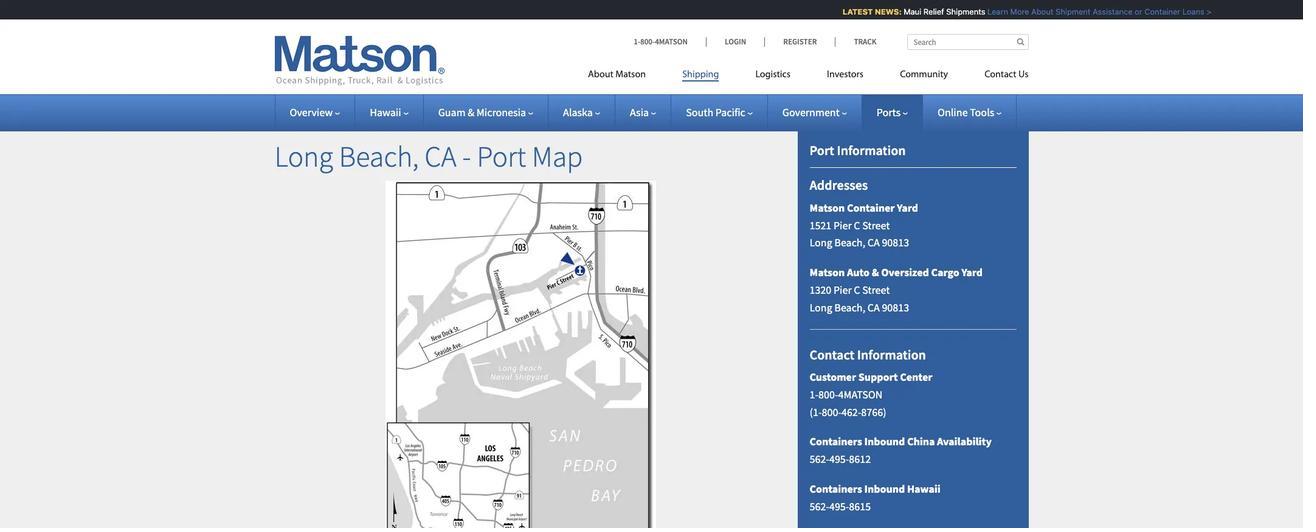 Task type: describe. For each thing, give the bounding box(es) containing it.
0 vertical spatial ca
[[425, 138, 457, 175]]

guam
[[438, 105, 466, 119]]

>
[[1203, 7, 1207, 16]]

c inside matson container yard 1521 pier c street long beach, ca 90813
[[854, 218, 861, 232]]

ca inside matson container yard 1521 pier c street long beach, ca 90813
[[868, 236, 880, 250]]

pier inside matson container yard 1521 pier c street long beach, ca 90813
[[834, 218, 852, 232]]

center
[[900, 370, 933, 384]]

about matson link
[[588, 64, 664, 89]]

hawaii link
[[370, 105, 409, 119]]

or
[[1131, 7, 1138, 16]]

support
[[859, 370, 898, 384]]

495- inside containers inbound hawaii 562-495-8615
[[830, 499, 849, 513]]

matson for matson container yard
[[810, 201, 845, 215]]

8612
[[849, 452, 871, 466]]

micronesia
[[477, 105, 526, 119]]

2 vertical spatial 800-
[[822, 405, 842, 419]]

1 vertical spatial 800-
[[819, 387, 839, 401]]

loans
[[1179, 7, 1200, 16]]

shipping
[[683, 70, 719, 80]]

login link
[[706, 36, 765, 47]]

yard inside matson auto & oversized cargo yard 1320 pier c street long beach, ca 90813
[[962, 265, 983, 279]]

c inside matson auto & oversized cargo yard 1320 pier c street long beach, ca 90813
[[854, 283, 861, 297]]

90813 inside matson container yard 1521 pier c street long beach, ca 90813
[[882, 236, 910, 250]]

government
[[783, 105, 840, 119]]

562- inside containers inbound hawaii 562-495-8615
[[810, 499, 830, 513]]

ports
[[877, 105, 901, 119]]

government link
[[783, 105, 847, 119]]

availability
[[937, 435, 992, 449]]

logistics
[[756, 70, 791, 80]]

beach, inside matson auto & oversized cargo yard 1320 pier c street long beach, ca 90813
[[835, 300, 866, 314]]

matson inside top menu navigation
[[616, 70, 646, 80]]

community
[[900, 70, 948, 80]]

ports link
[[877, 105, 908, 119]]

contact us link
[[967, 64, 1029, 89]]

about matson
[[588, 70, 646, 80]]

customer
[[810, 370, 857, 384]]

register
[[784, 36, 817, 47]]

about inside top menu navigation
[[588, 70, 614, 80]]

top menu navigation
[[588, 64, 1029, 89]]

latest
[[838, 7, 869, 16]]

guam & micronesia
[[438, 105, 526, 119]]

logistics link
[[738, 64, 809, 89]]

contact information
[[810, 346, 926, 363]]

0 vertical spatial &
[[468, 105, 475, 119]]

495- inside containers inbound china availability 562-495-8612
[[830, 452, 849, 466]]

shipping link
[[664, 64, 738, 89]]

online
[[938, 105, 968, 119]]

alaska link
[[563, 105, 600, 119]]

yard inside matson container yard 1521 pier c street long beach, ca 90813
[[897, 201, 919, 215]]

contact for contact information
[[810, 346, 855, 363]]

8615
[[849, 499, 871, 513]]

-
[[462, 138, 471, 175]]

Search search field
[[907, 34, 1029, 50]]

shipments
[[942, 7, 981, 16]]

information for contact information
[[858, 346, 926, 363]]

562- inside containers inbound china availability 562-495-8612
[[810, 452, 830, 466]]

0 horizontal spatial hawaii
[[370, 105, 401, 119]]

0 horizontal spatial port
[[477, 138, 526, 175]]

south
[[686, 105, 714, 119]]

section containing port information
[[783, 112, 1044, 528]]

0 horizontal spatial 4matson
[[655, 36, 688, 47]]

containers inbound china availability 562-495-8612
[[810, 435, 992, 466]]

90813 inside matson auto & oversized cargo yard 1320 pier c street long beach, ca 90813
[[882, 300, 910, 314]]

asia link
[[630, 105, 656, 119]]

customer support center 1-800-4matson (1-800-462-8766)
[[810, 370, 933, 419]]

street inside matson container yard 1521 pier c street long beach, ca 90813
[[863, 218, 890, 232]]

& inside matson auto & oversized cargo yard 1320 pier c street long beach, ca 90813
[[872, 265, 879, 279]]

long inside matson container yard 1521 pier c street long beach, ca 90813
[[810, 236, 833, 250]]



Task type: locate. For each thing, give the bounding box(es) containing it.
street inside matson auto & oversized cargo yard 1320 pier c street long beach, ca 90813
[[863, 283, 890, 297]]

1 c from the top
[[854, 218, 861, 232]]

contact
[[985, 70, 1017, 80], [810, 346, 855, 363]]

matson inside matson container yard 1521 pier c street long beach, ca 90813
[[810, 201, 845, 215]]

0 vertical spatial 4matson
[[655, 36, 688, 47]]

1 495- from the top
[[830, 452, 849, 466]]

4matson up 462-
[[839, 387, 883, 401]]

1 containers from the top
[[810, 435, 863, 449]]

1 562- from the top
[[810, 452, 830, 466]]

containers for 562-
[[810, 435, 863, 449]]

0 vertical spatial contact
[[985, 70, 1017, 80]]

2 vertical spatial ca
[[868, 300, 880, 314]]

& right guam
[[468, 105, 475, 119]]

matson
[[616, 70, 646, 80], [810, 201, 845, 215], [810, 265, 845, 279]]

1 horizontal spatial hawaii
[[908, 482, 941, 496]]

inbound up 8612
[[865, 435, 905, 449]]

1 vertical spatial hawaii
[[908, 482, 941, 496]]

pier right 1521
[[834, 218, 852, 232]]

tools
[[970, 105, 995, 119]]

ca inside matson auto & oversized cargo yard 1320 pier c street long beach, ca 90813
[[868, 300, 880, 314]]

0 vertical spatial container
[[1140, 7, 1176, 16]]

1-
[[634, 36, 641, 47], [810, 387, 819, 401]]

learn
[[983, 7, 1004, 16]]

containers inside containers inbound hawaii 562-495-8615
[[810, 482, 863, 496]]

0 vertical spatial inbound
[[865, 435, 905, 449]]

ca down auto
[[868, 300, 880, 314]]

0 horizontal spatial contact
[[810, 346, 855, 363]]

street up auto
[[863, 218, 890, 232]]

ca
[[425, 138, 457, 175], [868, 236, 880, 250], [868, 300, 880, 314]]

hawaii down containers inbound china availability 562-495-8612
[[908, 482, 941, 496]]

container right or
[[1140, 7, 1176, 16]]

1 vertical spatial container
[[847, 201, 895, 215]]

register link
[[765, 36, 835, 47]]

inbound inside containers inbound hawaii 562-495-8615
[[865, 482, 905, 496]]

2 vertical spatial long
[[810, 300, 833, 314]]

&
[[468, 105, 475, 119], [872, 265, 879, 279]]

495- down 462-
[[830, 452, 849, 466]]

inbound inside containers inbound china availability 562-495-8612
[[865, 435, 905, 449]]

562- left 8612
[[810, 452, 830, 466]]

1- up about matson link
[[634, 36, 641, 47]]

matson up the asia
[[616, 70, 646, 80]]

pacific
[[716, 105, 746, 119]]

alaska
[[563, 105, 593, 119]]

pier
[[834, 218, 852, 232], [834, 283, 852, 297]]

c
[[854, 218, 861, 232], [854, 283, 861, 297]]

auto
[[847, 265, 870, 279]]

0 vertical spatial 90813
[[882, 236, 910, 250]]

hawaii inside containers inbound hawaii 562-495-8615
[[908, 482, 941, 496]]

long down 1521
[[810, 236, 833, 250]]

information down the ports
[[837, 142, 906, 159]]

latest news: maui relief shipments learn more about shipment assistance or container loans >
[[838, 7, 1207, 16]]

0 vertical spatial c
[[854, 218, 861, 232]]

contact us
[[985, 70, 1029, 80]]

c right 1521
[[854, 218, 861, 232]]

long
[[275, 138, 333, 175], [810, 236, 833, 250], [810, 300, 833, 314]]

containers inbound hawaii 562-495-8615
[[810, 482, 941, 513]]

community link
[[882, 64, 967, 89]]

matson inside matson auto & oversized cargo yard 1320 pier c street long beach, ca 90813
[[810, 265, 845, 279]]

1 horizontal spatial port
[[810, 142, 835, 159]]

china
[[908, 435, 935, 449]]

1-800-4matson link
[[634, 36, 706, 47]]

long beach image
[[386, 180, 656, 528]]

1 90813 from the top
[[882, 236, 910, 250]]

1 street from the top
[[863, 218, 890, 232]]

ca up auto
[[868, 236, 880, 250]]

contact inside top menu navigation
[[985, 70, 1017, 80]]

1 vertical spatial matson
[[810, 201, 845, 215]]

about right more
[[1027, 7, 1049, 16]]

1 vertical spatial 495-
[[830, 499, 849, 513]]

2 562- from the top
[[810, 499, 830, 513]]

8766)
[[862, 405, 887, 419]]

learn more about shipment assistance or container loans > link
[[983, 7, 1207, 16]]

495- down 8612
[[830, 499, 849, 513]]

1 horizontal spatial yard
[[962, 265, 983, 279]]

shipment
[[1052, 7, 1087, 16]]

matson for matson auto & oversized cargo yard
[[810, 265, 845, 279]]

4matson up shipping
[[655, 36, 688, 47]]

yard
[[897, 201, 919, 215], [962, 265, 983, 279]]

more
[[1006, 7, 1025, 16]]

1 vertical spatial information
[[858, 346, 926, 363]]

overview link
[[290, 105, 340, 119]]

0 horizontal spatial about
[[588, 70, 614, 80]]

overview
[[290, 105, 333, 119]]

2 containers from the top
[[810, 482, 863, 496]]

hawaii down the blue matson logo with ocean, shipping, truck, rail and logistics written beneath it.
[[370, 105, 401, 119]]

0 vertical spatial 495-
[[830, 452, 849, 466]]

0 horizontal spatial container
[[847, 201, 895, 215]]

port information
[[810, 142, 906, 159]]

online tools link
[[938, 105, 1002, 119]]

1 vertical spatial beach,
[[835, 236, 866, 250]]

assistance
[[1089, 7, 1129, 16]]

800-
[[641, 36, 655, 47], [819, 387, 839, 401], [822, 405, 842, 419]]

1 vertical spatial containers
[[810, 482, 863, 496]]

track
[[854, 36, 877, 47]]

90813 down oversized
[[882, 300, 910, 314]]

0 vertical spatial 800-
[[641, 36, 655, 47]]

map
[[532, 138, 583, 175]]

1521
[[810, 218, 832, 232]]

0 vertical spatial beach,
[[339, 138, 419, 175]]

hawaii
[[370, 105, 401, 119], [908, 482, 941, 496]]

90813 up oversized
[[882, 236, 910, 250]]

0 vertical spatial matson
[[616, 70, 646, 80]]

contact inside section
[[810, 346, 855, 363]]

0 horizontal spatial &
[[468, 105, 475, 119]]

1 horizontal spatial 1-
[[810, 387, 819, 401]]

contact left us
[[985, 70, 1017, 80]]

1 vertical spatial 1-
[[810, 387, 819, 401]]

1 vertical spatial 90813
[[882, 300, 910, 314]]

0 vertical spatial hawaii
[[370, 105, 401, 119]]

0 vertical spatial long
[[275, 138, 333, 175]]

0 vertical spatial containers
[[810, 435, 863, 449]]

cargo
[[932, 265, 960, 279]]

1- inside customer support center 1-800-4matson (1-800-462-8766)
[[810, 387, 819, 401]]

blue matson logo with ocean, shipping, truck, rail and logistics written beneath it. image
[[275, 36, 445, 86]]

south pacific
[[686, 105, 746, 119]]

asia
[[630, 105, 649, 119]]

matson up 1521
[[810, 201, 845, 215]]

(1-
[[810, 405, 822, 419]]

562-
[[810, 452, 830, 466], [810, 499, 830, 513]]

inbound for 562-495-8612
[[865, 435, 905, 449]]

2 street from the top
[[863, 283, 890, 297]]

south pacific link
[[686, 105, 753, 119]]

1- up the (1-
[[810, 387, 819, 401]]

matson container yard 1521 pier c street long beach, ca 90813
[[810, 201, 919, 250]]

4matson inside customer support center 1-800-4matson (1-800-462-8766)
[[839, 387, 883, 401]]

long down overview
[[275, 138, 333, 175]]

1 vertical spatial yard
[[962, 265, 983, 279]]

beach, down hawaii link
[[339, 138, 419, 175]]

beach, inside matson container yard 1521 pier c street long beach, ca 90813
[[835, 236, 866, 250]]

container
[[1140, 7, 1176, 16], [847, 201, 895, 215]]

information up support
[[858, 346, 926, 363]]

1320
[[810, 283, 832, 297]]

container inside matson container yard 1521 pier c street long beach, ca 90813
[[847, 201, 895, 215]]

inbound for 562-495-8615
[[865, 482, 905, 496]]

contact for contact us
[[985, 70, 1017, 80]]

us
[[1019, 70, 1029, 80]]

search image
[[1017, 38, 1025, 46]]

0 vertical spatial 1-
[[634, 36, 641, 47]]

1 pier from the top
[[834, 218, 852, 232]]

beach, up auto
[[835, 236, 866, 250]]

1 vertical spatial long
[[810, 236, 833, 250]]

relief
[[919, 7, 940, 16]]

port right -
[[477, 138, 526, 175]]

long beach, ca - port map
[[275, 138, 583, 175]]

0 vertical spatial street
[[863, 218, 890, 232]]

1 inbound from the top
[[865, 435, 905, 449]]

1 vertical spatial c
[[854, 283, 861, 297]]

2 495- from the top
[[830, 499, 849, 513]]

1 vertical spatial contact
[[810, 346, 855, 363]]

long down 1320
[[810, 300, 833, 314]]

90813
[[882, 236, 910, 250], [882, 300, 910, 314]]

addresses
[[810, 177, 868, 194]]

495-
[[830, 452, 849, 466], [830, 499, 849, 513]]

462-
[[842, 405, 862, 419]]

guam & micronesia link
[[438, 105, 534, 119]]

investors link
[[809, 64, 882, 89]]

& right auto
[[872, 265, 879, 279]]

1 horizontal spatial about
[[1027, 7, 1049, 16]]

1 vertical spatial 562-
[[810, 499, 830, 513]]

c down auto
[[854, 283, 861, 297]]

1 horizontal spatial &
[[872, 265, 879, 279]]

beach,
[[339, 138, 419, 175], [835, 236, 866, 250], [835, 300, 866, 314]]

inbound up 8615
[[865, 482, 905, 496]]

container down addresses on the top right
[[847, 201, 895, 215]]

information
[[837, 142, 906, 159], [858, 346, 926, 363]]

None search field
[[907, 34, 1029, 50]]

0 vertical spatial pier
[[834, 218, 852, 232]]

login
[[725, 36, 747, 47]]

port down government link
[[810, 142, 835, 159]]

1 vertical spatial street
[[863, 283, 890, 297]]

1-800-4matson
[[634, 36, 688, 47]]

street
[[863, 218, 890, 232], [863, 283, 890, 297]]

containers inside containers inbound china availability 562-495-8612
[[810, 435, 863, 449]]

0 vertical spatial yard
[[897, 201, 919, 215]]

2 vertical spatial matson
[[810, 265, 845, 279]]

about up alaska link
[[588, 70, 614, 80]]

ca left -
[[425, 138, 457, 175]]

0 horizontal spatial yard
[[897, 201, 919, 215]]

1 vertical spatial about
[[588, 70, 614, 80]]

oversized
[[882, 265, 929, 279]]

containers for 495-
[[810, 482, 863, 496]]

2 inbound from the top
[[865, 482, 905, 496]]

section
[[783, 112, 1044, 528]]

1 vertical spatial pier
[[834, 283, 852, 297]]

1 horizontal spatial container
[[1140, 7, 1176, 16]]

1 vertical spatial inbound
[[865, 482, 905, 496]]

0 vertical spatial 562-
[[810, 452, 830, 466]]

investors
[[827, 70, 864, 80]]

0 vertical spatial about
[[1027, 7, 1049, 16]]

matson auto & oversized cargo yard 1320 pier c street long beach, ca 90813
[[810, 265, 983, 314]]

2 c from the top
[[854, 283, 861, 297]]

562- left 8615
[[810, 499, 830, 513]]

inbound
[[865, 435, 905, 449], [865, 482, 905, 496]]

1 vertical spatial &
[[872, 265, 879, 279]]

1 horizontal spatial contact
[[985, 70, 1017, 80]]

0 vertical spatial information
[[837, 142, 906, 159]]

long inside matson auto & oversized cargo yard 1320 pier c street long beach, ca 90813
[[810, 300, 833, 314]]

news:
[[871, 7, 898, 16]]

4matson
[[655, 36, 688, 47], [839, 387, 883, 401]]

1 horizontal spatial 4matson
[[839, 387, 883, 401]]

street down auto
[[863, 283, 890, 297]]

pier inside matson auto & oversized cargo yard 1320 pier c street long beach, ca 90813
[[834, 283, 852, 297]]

1 vertical spatial ca
[[868, 236, 880, 250]]

containers
[[810, 435, 863, 449], [810, 482, 863, 496]]

0 horizontal spatial 1-
[[634, 36, 641, 47]]

online tools
[[938, 105, 995, 119]]

1 vertical spatial 4matson
[[839, 387, 883, 401]]

information for port information
[[837, 142, 906, 159]]

beach, down auto
[[835, 300, 866, 314]]

contact up customer
[[810, 346, 855, 363]]

containers up 8612
[[810, 435, 863, 449]]

pier right 1320
[[834, 283, 852, 297]]

2 pier from the top
[[834, 283, 852, 297]]

track link
[[835, 36, 877, 47]]

port
[[477, 138, 526, 175], [810, 142, 835, 159]]

2 vertical spatial beach,
[[835, 300, 866, 314]]

containers up 8615
[[810, 482, 863, 496]]

maui
[[900, 7, 917, 16]]

matson up 1320
[[810, 265, 845, 279]]

2 90813 from the top
[[882, 300, 910, 314]]



Task type: vqa. For each thing, say whether or not it's contained in the screenshot.
the left The
no



